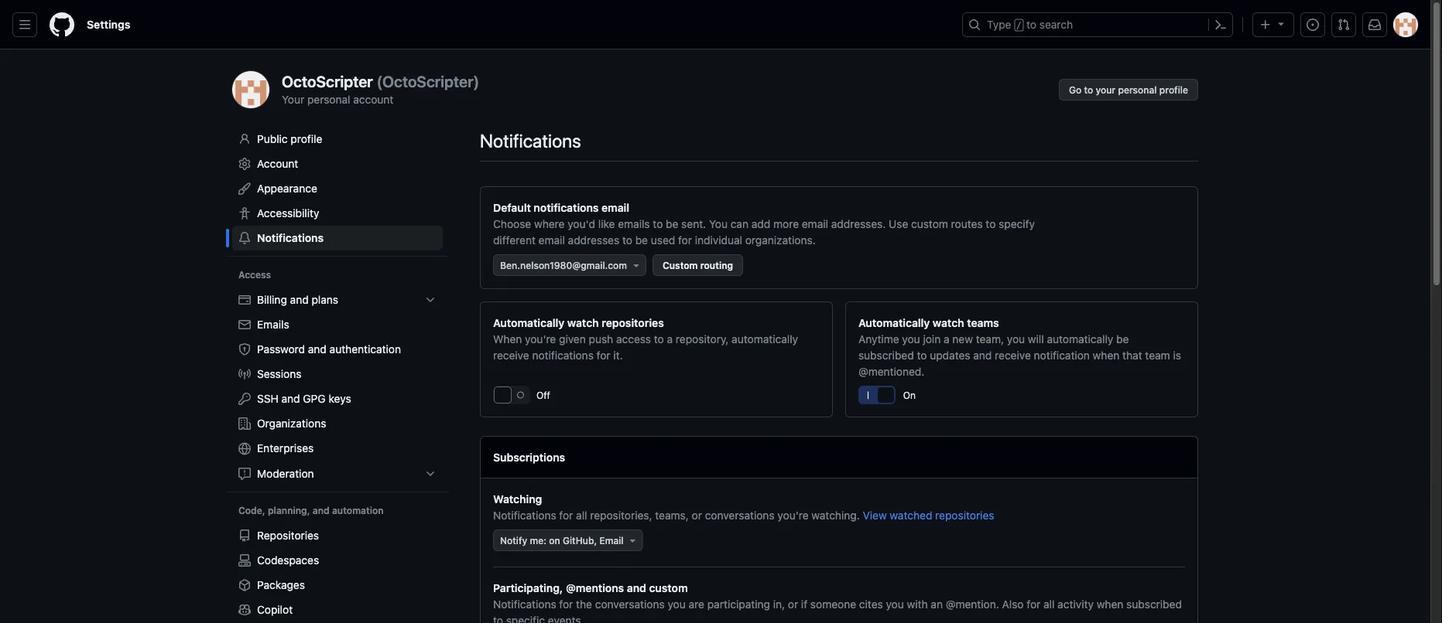 Task type: describe. For each thing, give the bounding box(es) containing it.
to right go
[[1084, 84, 1093, 95]]

1 horizontal spatial triangle down image
[[1275, 17, 1287, 30]]

0 vertical spatial email
[[602, 201, 629, 214]]

@mentions
[[566, 582, 624, 595]]

mail image
[[238, 319, 251, 331]]

account link
[[232, 152, 443, 177]]

code, planning, and automation
[[238, 506, 384, 517]]

conversations for you're
[[705, 509, 775, 522]]

watch for a
[[933, 317, 964, 329]]

can
[[731, 218, 749, 230]]

notify
[[500, 536, 527, 547]]

different
[[493, 234, 536, 247]]

your
[[1096, 84, 1116, 95]]

anytime
[[859, 333, 899, 346]]

packages
[[257, 579, 305, 592]]

ssh and gpg keys link
[[232, 387, 443, 412]]

more
[[773, 218, 799, 230]]

participating
[[707, 598, 770, 611]]

automatically for will
[[1047, 333, 1113, 346]]

subscribed inside 'participating, @mentions and custom notifications for the conversations you are participating in, or if someone cites you with an @mention. also for all activity when subscribed to specific events.'
[[1126, 598, 1182, 611]]

sent.
[[681, 218, 706, 230]]

notifications inside 'participating, @mentions and custom notifications for the conversations you are participating in, or if someone cites you with an @mention. also for all activity when subscribed to specific events.'
[[493, 598, 556, 611]]

copilot image
[[238, 605, 251, 617]]

type / to search
[[987, 18, 1073, 31]]

an
[[931, 598, 943, 611]]

@mentioned.
[[859, 365, 925, 378]]

octoscripter
[[282, 72, 373, 91]]

to right routes
[[986, 218, 996, 230]]

and inside 'participating, @mentions and custom notifications for the conversations you are participating in, or if someone cites you with an @mention. also for all activity when subscribed to specific events.'
[[627, 582, 646, 595]]

you're inside the automatically watch repositories when you're given push access to a repository, automatically receive notifications for it.
[[525, 333, 556, 346]]

for inside watching notifications for all repositories, teams, or conversations you're watching. view watched repositories
[[559, 509, 573, 522]]

moderation
[[257, 468, 314, 481]]

a inside automatically watch teams anytime you join a new team, you will automatically be subscribed to updates and receive notification when that team is @mentioned.
[[944, 333, 950, 346]]

@octoscripter image
[[232, 71, 269, 108]]

appearance link
[[232, 177, 443, 201]]

conversations for you
[[595, 598, 665, 611]]

routes
[[951, 218, 983, 230]]

triangle down image
[[630, 259, 642, 272]]

organizations link
[[232, 412, 443, 437]]

choose
[[493, 218, 531, 230]]

0 vertical spatial profile
[[1159, 84, 1188, 95]]

teams,
[[655, 509, 689, 522]]

settings link
[[81, 12, 137, 37]]

gpg
[[303, 393, 326, 406]]

organization image
[[238, 418, 251, 430]]

you'd
[[568, 218, 595, 230]]

cites
[[859, 598, 883, 611]]

with
[[907, 598, 928, 611]]

to up "used"
[[653, 218, 663, 230]]

to inside 'participating, @mentions and custom notifications for the conversations you are participating in, or if someone cites you with an @mention. also for all activity when subscribed to specific events.'
[[493, 615, 503, 624]]

automatically for repository,
[[732, 333, 798, 346]]

code,
[[238, 506, 265, 517]]

notify me: on github, email
[[500, 536, 624, 547]]

all inside 'participating, @mentions and custom notifications for the conversations you are participating in, or if someone cites you with an @mention. also for all activity when subscribed to specific events.'
[[1044, 598, 1055, 611]]

email
[[600, 536, 624, 547]]

when inside automatically watch teams anytime you join a new team, you will automatically be subscribed to updates and receive notification when that team is @mentioned.
[[1093, 349, 1120, 362]]

go to your personal profile link
[[1059, 79, 1198, 101]]

watching notifications for all repositories, teams, or conversations you're watching. view watched repositories
[[493, 493, 994, 522]]

ben.nelson1980@gmail.com button
[[493, 255, 646, 276]]

given
[[559, 333, 586, 346]]

billing and plans button
[[232, 288, 443, 313]]

addresses
[[568, 234, 619, 247]]

personal for to
[[1118, 84, 1157, 95]]

repo image
[[238, 530, 251, 543]]

octoscripter (octoscripter) your personal account
[[282, 72, 479, 106]]

activity
[[1058, 598, 1094, 611]]

packages link
[[232, 574, 443, 598]]

settings
[[87, 18, 130, 31]]

where
[[534, 218, 565, 230]]

sessions
[[257, 368, 301, 381]]

the
[[576, 598, 592, 611]]

globe image
[[238, 443, 251, 456]]

2 vertical spatial email
[[539, 234, 565, 247]]

on
[[549, 536, 560, 547]]

and up the repositories link
[[313, 506, 330, 517]]

password
[[257, 343, 305, 356]]

account
[[257, 158, 298, 170]]

notification
[[1034, 349, 1090, 362]]

view watched repositories link
[[863, 509, 994, 522]]

someone
[[810, 598, 856, 611]]

and right the ssh
[[281, 393, 300, 406]]

participating,
[[493, 582, 563, 595]]

gear image
[[238, 158, 251, 170]]

for right the also
[[1027, 598, 1041, 611]]

emails
[[257, 319, 289, 331]]

when
[[493, 333, 522, 346]]

git pull request image
[[1338, 19, 1350, 31]]

you left with
[[886, 598, 904, 611]]

team,
[[976, 333, 1004, 346]]

subscriptions
[[493, 451, 565, 464]]

automation
[[332, 506, 384, 517]]

notifications link
[[232, 226, 443, 251]]

custom inside "default notifications email choose where you'd like emails to be sent. you can add more email addresses. use custom routes to specify different email addresses to be used for individual organizations."
[[911, 218, 948, 230]]

moderation button
[[232, 462, 443, 487]]

password and authentication link
[[232, 338, 443, 362]]

routing
[[700, 260, 733, 271]]

package image
[[238, 580, 251, 592]]

in,
[[773, 598, 785, 611]]

sessions link
[[232, 362, 443, 387]]

notifications inside watching notifications for all repositories, teams, or conversations you're watching. view watched repositories
[[493, 509, 556, 522]]

notifications inside the automatically watch repositories when you're given push access to a repository, automatically receive notifications for it.
[[532, 349, 594, 362]]

access list
[[232, 288, 443, 487]]

join
[[923, 333, 941, 346]]

accessibility image
[[238, 207, 251, 220]]

are
[[689, 598, 704, 611]]

1 vertical spatial email
[[802, 218, 828, 230]]

organizations
[[257, 418, 326, 430]]

notifications up default
[[480, 130, 581, 152]]

custom
[[663, 260, 698, 271]]

authentication
[[329, 343, 401, 356]]

issue opened image
[[1307, 19, 1319, 31]]

receive inside the automatically watch repositories when you're given push access to a repository, automatically receive notifications for it.
[[493, 349, 529, 362]]

billing
[[257, 294, 287, 307]]

custom inside 'participating, @mentions and custom notifications for the conversations you are participating in, or if someone cites you with an @mention. also for all activity when subscribed to specific events.'
[[649, 582, 688, 595]]

/
[[1016, 20, 1022, 31]]

key image
[[238, 393, 251, 406]]

organizations.
[[745, 234, 816, 247]]

access
[[238, 270, 271, 281]]

custom routing
[[663, 260, 733, 271]]

public profile
[[257, 133, 322, 146]]

0 horizontal spatial be
[[635, 234, 648, 247]]

teams
[[967, 317, 999, 329]]

to inside the automatically watch repositories when you're given push access to a repository, automatically receive notifications for it.
[[654, 333, 664, 346]]

and down emails link
[[308, 343, 327, 356]]

repositories inside watching notifications for all repositories, teams, or conversations you're watching. view watched repositories
[[935, 509, 994, 522]]

paintbrush image
[[238, 183, 251, 195]]

your
[[282, 93, 304, 106]]



Task type: vqa. For each thing, say whether or not it's contained in the screenshot.
the top when
yes



Task type: locate. For each thing, give the bounding box(es) containing it.
it.
[[613, 349, 623, 362]]

all
[[576, 509, 587, 522], [1044, 598, 1055, 611]]

0 horizontal spatial a
[[667, 333, 673, 346]]

1 watch from the left
[[567, 317, 599, 329]]

off
[[536, 390, 550, 401]]

0 horizontal spatial subscribed
[[859, 349, 914, 362]]

email up like
[[602, 201, 629, 214]]

repositories right watched
[[935, 509, 994, 522]]

1 horizontal spatial be
[[666, 218, 678, 230]]

email right more
[[802, 218, 828, 230]]

to down emails at left
[[622, 234, 632, 247]]

1 automatically from the left
[[732, 333, 798, 346]]

0 horizontal spatial profile
[[291, 133, 322, 146]]

enterprises link
[[232, 437, 443, 462]]

individual
[[695, 234, 742, 247]]

0 vertical spatial custom
[[911, 218, 948, 230]]

1 receive from the left
[[493, 349, 529, 362]]

0 horizontal spatial receive
[[493, 349, 529, 362]]

accessibility link
[[232, 201, 443, 226]]

automatically
[[732, 333, 798, 346], [1047, 333, 1113, 346]]

me:
[[530, 536, 547, 547]]

1 horizontal spatial automatically
[[859, 317, 930, 329]]

watch up new
[[933, 317, 964, 329]]

when inside 'participating, @mentions and custom notifications for the conversations you are participating in, or if someone cites you with an @mention. also for all activity when subscribed to specific events.'
[[1097, 598, 1124, 611]]

to inside automatically watch teams anytime you join a new team, you will automatically be subscribed to updates and receive notification when that team is @mentioned.
[[917, 349, 927, 362]]

be inside automatically watch teams anytime you join a new team, you will automatically be subscribed to updates and receive notification when that team is @mentioned.
[[1116, 333, 1129, 346]]

0 vertical spatial all
[[576, 509, 587, 522]]

2 automatically from the left
[[859, 317, 930, 329]]

2 automatically from the left
[[1047, 333, 1113, 346]]

you're left given at the bottom of page
[[525, 333, 556, 346]]

0 horizontal spatial watch
[[567, 317, 599, 329]]

view
[[863, 509, 887, 522]]

plus image
[[1259, 19, 1272, 31]]

1 horizontal spatial repositories
[[935, 509, 994, 522]]

automatically up 'notification'
[[1047, 333, 1113, 346]]

custom down teams,
[[649, 582, 688, 595]]

repositories up access
[[602, 317, 664, 329]]

on
[[903, 390, 916, 401]]

be up that
[[1116, 333, 1129, 346]]

watch for push
[[567, 317, 599, 329]]

or inside 'participating, @mentions and custom notifications for the conversations you are participating in, or if someone cites you with an @mention. also for all activity when subscribed to specific events.'
[[788, 598, 798, 611]]

you
[[902, 333, 920, 346], [1007, 333, 1025, 346], [668, 598, 686, 611], [886, 598, 904, 611]]

1 horizontal spatial subscribed
[[1126, 598, 1182, 611]]

you left join
[[902, 333, 920, 346]]

you're
[[525, 333, 556, 346], [778, 509, 809, 522]]

1 horizontal spatial personal
[[1118, 84, 1157, 95]]

to down join
[[917, 349, 927, 362]]

1 vertical spatial triangle down image
[[627, 535, 639, 547]]

and left plans
[[290, 294, 309, 307]]

2 vertical spatial be
[[1116, 333, 1129, 346]]

conversations down @mentions
[[595, 598, 665, 611]]

and right @mentions
[[627, 582, 646, 595]]

1 vertical spatial be
[[635, 234, 648, 247]]

automatically inside automatically watch teams anytime you join a new team, you will automatically be subscribed to updates and receive notification when that team is @mentioned.
[[859, 317, 930, 329]]

for left it.
[[597, 349, 610, 362]]

0 vertical spatial when
[[1093, 349, 1120, 362]]

for up events.
[[559, 598, 573, 611]]

subscribed inside automatically watch teams anytime you join a new team, you will automatically be subscribed to updates and receive notification when that team is @mentioned.
[[859, 349, 914, 362]]

watching.
[[812, 509, 860, 522]]

repositories,
[[590, 509, 652, 522]]

public profile link
[[232, 127, 443, 152]]

0 vertical spatial triangle down image
[[1275, 17, 1287, 30]]

profile right public
[[291, 133, 322, 146]]

1 vertical spatial conversations
[[595, 598, 665, 611]]

1 vertical spatial subscribed
[[1126, 598, 1182, 611]]

codespaces
[[257, 555, 319, 567]]

watch
[[567, 317, 599, 329], [933, 317, 964, 329]]

automatically up anytime
[[859, 317, 930, 329]]

email
[[602, 201, 629, 214], [802, 218, 828, 230], [539, 234, 565, 247]]

automatically right repository,
[[732, 333, 798, 346]]

1 vertical spatial when
[[1097, 598, 1124, 611]]

0 horizontal spatial repositories
[[602, 317, 664, 329]]

for inside the automatically watch repositories when you're given push access to a repository, automatically receive notifications for it.
[[597, 349, 610, 362]]

1 vertical spatial notifications
[[532, 349, 594, 362]]

0 horizontal spatial all
[[576, 509, 587, 522]]

emails
[[618, 218, 650, 230]]

when left that
[[1093, 349, 1120, 362]]

watch inside the automatically watch repositories when you're given push access to a repository, automatically receive notifications for it.
[[567, 317, 599, 329]]

a right join
[[944, 333, 950, 346]]

0 vertical spatial notifications
[[534, 201, 599, 214]]

1 horizontal spatial receive
[[995, 349, 1031, 362]]

(octoscripter)
[[377, 72, 479, 91]]

triangle down image right email
[[627, 535, 639, 547]]

or inside watching notifications for all repositories, teams, or conversations you're watching. view watched repositories
[[692, 509, 702, 522]]

a
[[667, 333, 673, 346], [944, 333, 950, 346]]

events.
[[548, 615, 584, 624]]

notifications
[[534, 201, 599, 214], [532, 349, 594, 362]]

automatically up when
[[493, 317, 565, 329]]

command palette image
[[1215, 19, 1227, 31]]

default
[[493, 201, 531, 214]]

0 horizontal spatial automatically
[[493, 317, 565, 329]]

codespaces link
[[232, 549, 443, 574]]

2 horizontal spatial be
[[1116, 333, 1129, 346]]

profile right your
[[1159, 84, 1188, 95]]

watch up given at the bottom of page
[[567, 317, 599, 329]]

0 horizontal spatial personal
[[307, 93, 350, 106]]

receive inside automatically watch teams anytime you join a new team, you will automatically be subscribed to updates and receive notification when that team is @mentioned.
[[995, 349, 1031, 362]]

automatically inside the automatically watch repositories when you're given push access to a repository, automatically receive notifications for it.
[[493, 317, 565, 329]]

all up "github,"
[[576, 509, 587, 522]]

0 vertical spatial subscribed
[[859, 349, 914, 362]]

or left if
[[788, 598, 798, 611]]

when right activity
[[1097, 598, 1124, 611]]

you're inside watching notifications for all repositories, teams, or conversations you're watching. view watched repositories
[[778, 509, 809, 522]]

notifications image
[[1369, 19, 1381, 31]]

1 horizontal spatial watch
[[933, 317, 964, 329]]

person image
[[238, 133, 251, 146]]

github,
[[563, 536, 597, 547]]

1 horizontal spatial all
[[1044, 598, 1055, 611]]

custom
[[911, 218, 948, 230], [649, 582, 688, 595]]

new
[[952, 333, 973, 346]]

repositories inside the automatically watch repositories when you're given push access to a repository, automatically receive notifications for it.
[[602, 317, 664, 329]]

shield lock image
[[238, 344, 251, 356]]

0 horizontal spatial or
[[692, 509, 702, 522]]

or
[[692, 509, 702, 522], [788, 598, 798, 611]]

go
[[1069, 84, 1082, 95]]

be
[[666, 218, 678, 230], [635, 234, 648, 247], [1116, 333, 1129, 346]]

that
[[1123, 349, 1142, 362]]

you're left watching.
[[778, 509, 809, 522]]

notifications
[[480, 130, 581, 152], [257, 232, 324, 245], [493, 509, 556, 522], [493, 598, 556, 611]]

triangle down image
[[1275, 17, 1287, 30], [627, 535, 639, 547]]

1 vertical spatial all
[[1044, 598, 1055, 611]]

1 vertical spatial you're
[[778, 509, 809, 522]]

and inside automatically watch teams anytime you join a new team, you will automatically be subscribed to updates and receive notification when that team is @mentioned.
[[973, 349, 992, 362]]

for up notify me: on github, email
[[559, 509, 573, 522]]

0 vertical spatial you're
[[525, 333, 556, 346]]

notifications up specific
[[493, 598, 556, 611]]

0 horizontal spatial automatically
[[732, 333, 798, 346]]

automatically watch repositories when you're given push access to a repository, automatically receive notifications for it.
[[493, 317, 798, 362]]

and inside dropdown button
[[290, 294, 309, 307]]

planning,
[[268, 506, 310, 517]]

1 a from the left
[[667, 333, 673, 346]]

custom right use at the top right
[[911, 218, 948, 230]]

1 horizontal spatial conversations
[[705, 509, 775, 522]]

2 a from the left
[[944, 333, 950, 346]]

automatically inside automatically watch teams anytime you join a new team, you will automatically be subscribed to updates and receive notification when that team is @mentioned.
[[1047, 333, 1113, 346]]

1 horizontal spatial or
[[788, 598, 798, 611]]

public
[[257, 133, 288, 146]]

addresses.
[[831, 218, 886, 230]]

will
[[1028, 333, 1044, 346]]

conversations inside watching notifications for all repositories, teams, or conversations you're watching. view watched repositories
[[705, 509, 775, 522]]

triangle down image right plus icon
[[1275, 17, 1287, 30]]

type
[[987, 18, 1011, 31]]

1 horizontal spatial a
[[944, 333, 950, 346]]

specific
[[506, 615, 545, 624]]

0 horizontal spatial conversations
[[595, 598, 665, 611]]

used
[[651, 234, 675, 247]]

for
[[678, 234, 692, 247], [597, 349, 610, 362], [559, 509, 573, 522], [559, 598, 573, 611], [1027, 598, 1041, 611]]

0 vertical spatial repositories
[[602, 317, 664, 329]]

when
[[1093, 349, 1120, 362], [1097, 598, 1124, 611]]

participating, @mentions and custom notifications for the conversations you are participating in, or if someone cites you with an @mention. also for all activity when subscribed to specific events.
[[493, 582, 1182, 624]]

for down sent.
[[678, 234, 692, 247]]

automatically inside the automatically watch repositories when you're given push access to a repository, automatically receive notifications for it.
[[732, 333, 798, 346]]

a inside the automatically watch repositories when you're given push access to a repository, automatically receive notifications for it.
[[667, 333, 673, 346]]

0 vertical spatial conversations
[[705, 509, 775, 522]]

you left are
[[668, 598, 686, 611]]

1 automatically from the left
[[493, 317, 565, 329]]

copilot link
[[232, 598, 443, 623]]

also
[[1002, 598, 1024, 611]]

password and authentication
[[257, 343, 401, 356]]

1 vertical spatial repositories
[[935, 509, 994, 522]]

be down emails at left
[[635, 234, 648, 247]]

notifications inside "default notifications email choose where you'd like emails to be sent. you can add more email addresses. use custom routes to specify different email addresses to be used for individual organizations."
[[534, 201, 599, 214]]

personal down the octoscripter
[[307, 93, 350, 106]]

push
[[589, 333, 613, 346]]

0 horizontal spatial triangle down image
[[627, 535, 639, 547]]

add
[[752, 218, 770, 230]]

access
[[616, 333, 651, 346]]

broadcast image
[[238, 368, 251, 381]]

conversations inside 'participating, @mentions and custom notifications for the conversations you are participating in, or if someone cites you with an @mention. also for all activity when subscribed to specific events.'
[[595, 598, 665, 611]]

personal for (octoscripter)
[[307, 93, 350, 106]]

go to your personal profile
[[1069, 84, 1188, 95]]

receive down the team,
[[995, 349, 1031, 362]]

enterprises
[[257, 442, 314, 455]]

to right access
[[654, 333, 664, 346]]

personal inside octoscripter (octoscripter) your personal account
[[307, 93, 350, 106]]

watching
[[493, 493, 542, 506]]

notifications up you'd
[[534, 201, 599, 214]]

profile
[[1159, 84, 1188, 95], [291, 133, 322, 146]]

1 horizontal spatial automatically
[[1047, 333, 1113, 346]]

use
[[889, 218, 908, 230]]

to left specific
[[493, 615, 503, 624]]

1 horizontal spatial profile
[[1159, 84, 1188, 95]]

code, planning, and automation list
[[232, 524, 443, 624]]

all left activity
[[1044, 598, 1055, 611]]

updates
[[930, 349, 970, 362]]

appearance
[[257, 182, 317, 195]]

and down the team,
[[973, 349, 992, 362]]

conversations right teams,
[[705, 509, 775, 522]]

1 vertical spatial custom
[[649, 582, 688, 595]]

plans
[[312, 294, 338, 307]]

emails link
[[232, 313, 443, 338]]

custom routing link
[[653, 255, 743, 276]]

notifications down given at the bottom of page
[[532, 349, 594, 362]]

or right teams,
[[692, 509, 702, 522]]

0 horizontal spatial email
[[539, 234, 565, 247]]

ben.nelson1980@gmail.com
[[500, 260, 627, 271]]

1 horizontal spatial custom
[[911, 218, 948, 230]]

team
[[1145, 349, 1170, 362]]

all inside watching notifications for all repositories, teams, or conversations you're watching. view watched repositories
[[576, 509, 587, 522]]

notifications down watching
[[493, 509, 556, 522]]

2 receive from the left
[[995, 349, 1031, 362]]

keys
[[329, 393, 351, 406]]

to right /
[[1027, 18, 1037, 31]]

you
[[709, 218, 728, 230]]

0 vertical spatial or
[[692, 509, 702, 522]]

watch inside automatically watch teams anytime you join a new team, you will automatically be subscribed to updates and receive notification when that team is @mentioned.
[[933, 317, 964, 329]]

account
[[353, 93, 394, 106]]

2 watch from the left
[[933, 317, 964, 329]]

bell image
[[238, 232, 251, 245]]

automatically for anytime
[[859, 317, 930, 329]]

homepage image
[[50, 12, 74, 37]]

be up "used"
[[666, 218, 678, 230]]

email down where
[[539, 234, 565, 247]]

1 horizontal spatial email
[[602, 201, 629, 214]]

personal right your
[[1118, 84, 1157, 95]]

watched
[[890, 509, 932, 522]]

1 vertical spatial profile
[[291, 133, 322, 146]]

automatically for when
[[493, 317, 565, 329]]

for inside "default notifications email choose where you'd like emails to be sent. you can add more email addresses. use custom routes to specify different email addresses to be used for individual organizations."
[[678, 234, 692, 247]]

codespaces image
[[238, 555, 251, 567]]

0 horizontal spatial custom
[[649, 582, 688, 595]]

0 vertical spatial be
[[666, 218, 678, 230]]

conversations
[[705, 509, 775, 522], [595, 598, 665, 611]]

notifications down accessibility
[[257, 232, 324, 245]]

a left repository,
[[667, 333, 673, 346]]

1 horizontal spatial you're
[[778, 509, 809, 522]]

0 horizontal spatial you're
[[525, 333, 556, 346]]

receive down when
[[493, 349, 529, 362]]

you left 'will'
[[1007, 333, 1025, 346]]

ssh and gpg keys
[[257, 393, 351, 406]]

1 vertical spatial or
[[788, 598, 798, 611]]

2 horizontal spatial email
[[802, 218, 828, 230]]



